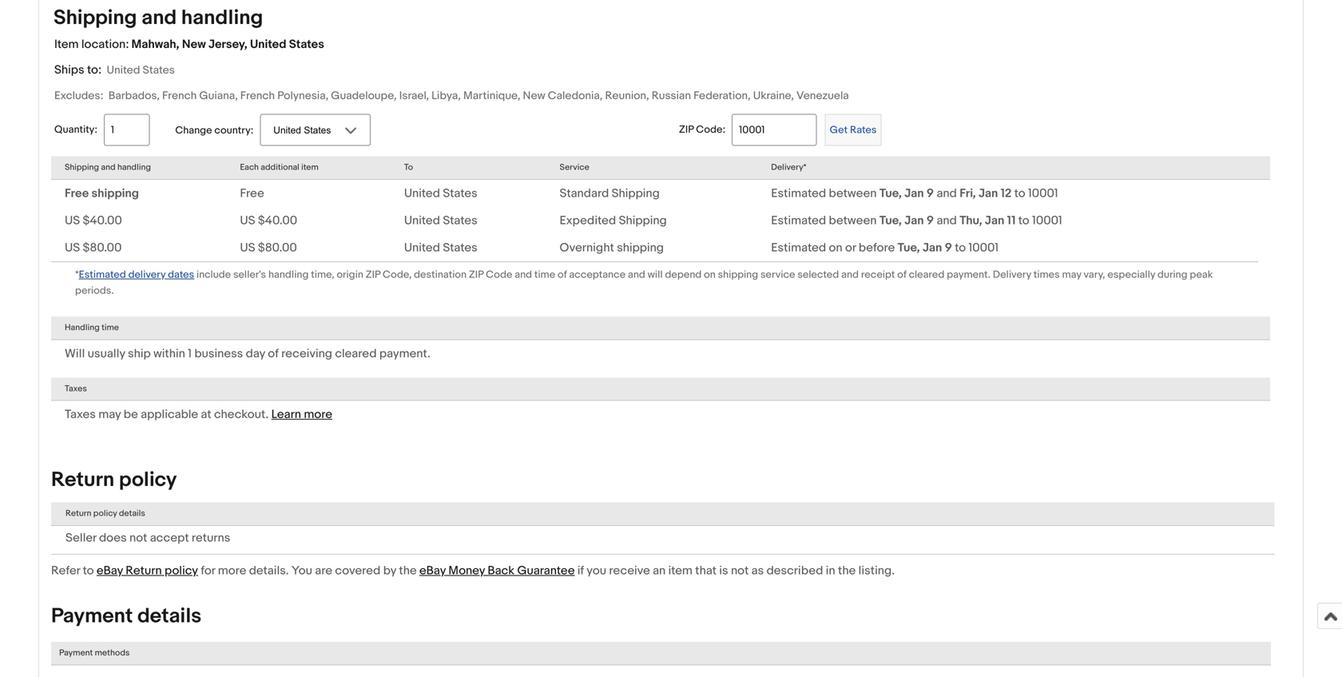 Task type: vqa. For each thing, say whether or not it's contained in the screenshot.
Estimated between Tue, Jan 9 and Fri, Jan 12 to 10001
yes



Task type: locate. For each thing, give the bounding box(es) containing it.
0 horizontal spatial payment.
[[380, 346, 431, 361]]

taxes for taxes
[[65, 384, 87, 394]]

taxes left the be
[[65, 407, 96, 422]]

on right depend
[[704, 269, 716, 281]]

1 horizontal spatial time
[[535, 269, 556, 281]]

returns
[[192, 531, 230, 545]]

1 us $80.00 from the left
[[65, 241, 122, 255]]

0 vertical spatial may
[[1063, 269, 1082, 281]]

0 horizontal spatial on
[[704, 269, 716, 281]]

zip left "code:"
[[679, 123, 694, 136]]

0 horizontal spatial item
[[301, 162, 319, 173]]

1 horizontal spatial new
[[523, 89, 546, 103]]

times
[[1034, 269, 1060, 281]]

of right receipt
[[898, 269, 907, 281]]

0 vertical spatial policy
[[119, 468, 177, 492]]

2 vertical spatial 9
[[945, 241, 953, 255]]

2 us $80.00 from the left
[[240, 241, 297, 255]]

new left caledonia,
[[523, 89, 546, 103]]

between
[[829, 186, 877, 201], [829, 213, 877, 228]]

tue, up estimated between tue, jan 9 and thu, jan 11 to 10001
[[880, 186, 902, 201]]

0 vertical spatial item
[[301, 162, 319, 173]]

the right by
[[399, 563, 417, 578]]

payment. down the code,
[[380, 346, 431, 361]]

1 vertical spatial united states
[[404, 213, 478, 228]]

0 vertical spatial tue,
[[880, 186, 902, 201]]

payment
[[51, 604, 133, 629], [59, 648, 93, 658]]

0 horizontal spatial may
[[98, 407, 121, 422]]

policy up return policy details
[[119, 468, 177, 492]]

1 french from the left
[[162, 89, 197, 103]]

peak
[[1190, 269, 1214, 281]]

0 vertical spatial 10001
[[1029, 186, 1059, 201]]

more right the 'learn' at bottom left
[[304, 407, 333, 422]]

1 horizontal spatial ebay
[[420, 563, 446, 578]]

1 vertical spatial taxes
[[65, 407, 96, 422]]

0 vertical spatial details
[[119, 508, 145, 519]]

9
[[927, 186, 934, 201], [927, 213, 934, 228], [945, 241, 953, 255]]

1 horizontal spatial of
[[558, 269, 567, 281]]

states for free
[[443, 186, 478, 201]]

2 vertical spatial handling
[[269, 269, 309, 281]]

1 vertical spatial shipping and handling
[[65, 162, 151, 173]]

united for free
[[404, 186, 440, 201]]

0 vertical spatial payment.
[[947, 269, 991, 281]]

payment for payment details
[[51, 604, 133, 629]]

1 horizontal spatial handling
[[181, 6, 263, 30]]

2 united states from the top
[[404, 213, 478, 228]]

are
[[315, 563, 333, 578]]

and
[[142, 6, 177, 30], [101, 162, 116, 173], [937, 186, 957, 201], [937, 213, 957, 228], [515, 269, 532, 281], [628, 269, 646, 281], [842, 269, 859, 281]]

0 horizontal spatial shipping
[[92, 186, 139, 201]]

1 vertical spatial time
[[102, 323, 119, 333]]

10001 right 11
[[1033, 213, 1063, 228]]

2 horizontal spatial shipping
[[718, 269, 759, 281]]

states for us $80.00
[[443, 241, 478, 255]]

shipping and handling up the mahwah,
[[54, 6, 263, 30]]

2 vertical spatial policy
[[165, 563, 198, 578]]

2 horizontal spatial zip
[[679, 123, 694, 136]]

of right day on the bottom left of the page
[[268, 346, 279, 361]]

may inside include seller's handling time, origin zip code, destination zip code and time of acceptance and will depend on shipping service selected and receipt of cleared payment. delivery times may vary, especially during peak periods.
[[1063, 269, 1082, 281]]

1 vertical spatial item
[[669, 563, 693, 578]]

states for us $40.00
[[443, 213, 478, 228]]

payment left the methods
[[59, 648, 93, 658]]

0 horizontal spatial cleared
[[335, 346, 377, 361]]

ebay
[[97, 563, 123, 578], [420, 563, 446, 578]]

taxes down will
[[65, 384, 87, 394]]

mahwah,
[[131, 37, 179, 52]]

10001 down the thu,
[[969, 241, 999, 255]]

federation,
[[694, 89, 751, 103]]

libya,
[[432, 89, 461, 103]]

us $40.00 down free shipping
[[65, 213, 122, 228]]

0 vertical spatial more
[[304, 407, 333, 422]]

shipping and handling
[[54, 6, 263, 30], [65, 162, 151, 173]]

learn more link
[[271, 407, 333, 422]]

handling up jersey,
[[181, 6, 263, 30]]

you
[[292, 563, 312, 578]]

$80.00 up the seller's
[[258, 241, 297, 255]]

handling
[[181, 6, 263, 30], [117, 162, 151, 173], [269, 269, 309, 281]]

1 vertical spatial 10001
[[1033, 213, 1063, 228]]

zip
[[679, 123, 694, 136], [366, 269, 381, 281], [469, 269, 484, 281]]

0 vertical spatial taxes
[[65, 384, 87, 394]]

free down the each
[[240, 186, 264, 201]]

2 the from the left
[[838, 563, 856, 578]]

0 vertical spatial shipping and handling
[[54, 6, 263, 30]]

2 between from the top
[[829, 213, 877, 228]]

3 united states from the top
[[404, 241, 478, 255]]

refer
[[51, 563, 80, 578]]

us
[[65, 213, 80, 228], [240, 213, 255, 228], [65, 241, 80, 255], [240, 241, 255, 255]]

$80.00 up * estimated delivery dates
[[83, 241, 122, 255]]

0 vertical spatial united states
[[404, 186, 478, 201]]

1 horizontal spatial payment.
[[947, 269, 991, 281]]

time up usually
[[102, 323, 119, 333]]

time
[[535, 269, 556, 281], [102, 323, 119, 333]]

item
[[54, 37, 79, 52]]

1 vertical spatial more
[[218, 563, 246, 578]]

details down ebay return policy link
[[137, 604, 202, 629]]

expedited
[[560, 213, 616, 228]]

0 vertical spatial 9
[[927, 186, 934, 201]]

0 horizontal spatial $40.00
[[83, 213, 122, 228]]

united for us $40.00
[[404, 213, 440, 228]]

1 vertical spatial not
[[731, 563, 749, 578]]

change
[[175, 124, 212, 137]]

9 down estimated between tue, jan 9 and fri, jan 12 to 10001
[[927, 213, 934, 228]]

us down the each
[[240, 213, 255, 228]]

by
[[383, 563, 396, 578]]

1 horizontal spatial free
[[240, 186, 264, 201]]

venezuela
[[797, 89, 849, 103]]

shipping up the "will"
[[617, 241, 664, 255]]

tue, down estimated between tue, jan 9 and thu, jan 11 to 10001
[[898, 241, 921, 255]]

for
[[201, 563, 215, 578]]

jan down estimated between tue, jan 9 and thu, jan 11 to 10001
[[923, 241, 943, 255]]

payment.
[[947, 269, 991, 281], [380, 346, 431, 361]]

1 horizontal spatial may
[[1063, 269, 1082, 281]]

new left jersey,
[[182, 37, 206, 52]]

0 vertical spatial return
[[51, 468, 114, 492]]

1 vertical spatial on
[[704, 269, 716, 281]]

shipping
[[92, 186, 139, 201], [617, 241, 664, 255], [718, 269, 759, 281]]

handling left time, at the top left of the page
[[269, 269, 309, 281]]

0 vertical spatial shipping
[[92, 186, 139, 201]]

between for estimated between tue, jan 9 and fri, jan 12 to 10001
[[829, 186, 877, 201]]

1
[[188, 346, 192, 361]]

0 vertical spatial between
[[829, 186, 877, 201]]

estimated between tue, jan 9 and thu, jan 11 to 10001
[[772, 213, 1063, 228]]

1 vertical spatial shipping
[[617, 241, 664, 255]]

1 horizontal spatial us $80.00
[[240, 241, 297, 255]]

1 horizontal spatial $80.00
[[258, 241, 297, 255]]

$40.00
[[83, 213, 122, 228], [258, 213, 297, 228]]

details up seller does not accept returns
[[119, 508, 145, 519]]

1 horizontal spatial on
[[829, 241, 843, 255]]

not right does
[[129, 531, 147, 545]]

$40.00 down free shipping
[[83, 213, 122, 228]]

of left acceptance at the left top
[[558, 269, 567, 281]]

tue, for fri, jan 12
[[880, 186, 902, 201]]

1 vertical spatial between
[[829, 213, 877, 228]]

2 $40.00 from the left
[[258, 213, 297, 228]]

item location: mahwah, new jersey, united states
[[54, 37, 324, 52]]

10001
[[1029, 186, 1059, 201], [1033, 213, 1063, 228], [969, 241, 999, 255]]

shipping and handling for seller
[[54, 6, 263, 30]]

9 down estimated between tue, jan 9 and thu, jan 11 to 10001
[[945, 241, 953, 255]]

french up 'change'
[[162, 89, 197, 103]]

time right code
[[535, 269, 556, 281]]

0 vertical spatial cleared
[[909, 269, 945, 281]]

0 vertical spatial on
[[829, 241, 843, 255]]

10001 for estimated between tue, jan 9 and fri, jan 12 to 10001
[[1029, 186, 1059, 201]]

shipping down quantity: 'text box'
[[92, 186, 139, 201]]

1 $40.00 from the left
[[83, 213, 122, 228]]

may left vary,
[[1063, 269, 1082, 281]]

2 vertical spatial united states
[[404, 241, 478, 255]]

may left the be
[[98, 407, 121, 422]]

0 horizontal spatial us $80.00
[[65, 241, 122, 255]]

the right in
[[838, 563, 856, 578]]

1 vertical spatial policy
[[93, 508, 117, 519]]

depend
[[665, 269, 702, 281]]

cleared right receipt
[[909, 269, 945, 281]]

0 horizontal spatial ebay
[[97, 563, 123, 578]]

0 horizontal spatial more
[[218, 563, 246, 578]]

tue, up estimated on or before tue, jan 9 to 10001
[[880, 213, 902, 228]]

us up the seller's
[[240, 241, 255, 255]]

not right is
[[731, 563, 749, 578]]

policy left for at the left bottom
[[165, 563, 198, 578]]

back
[[488, 563, 515, 578]]

1 us $40.00 from the left
[[65, 213, 122, 228]]

estimated on or before tue, jan 9 to 10001
[[772, 241, 999, 255]]

0 vertical spatial not
[[129, 531, 147, 545]]

1 horizontal spatial shipping
[[617, 241, 664, 255]]

2 horizontal spatial handling
[[269, 269, 309, 281]]

0 horizontal spatial zip
[[366, 269, 381, 281]]

0 vertical spatial handling
[[181, 6, 263, 30]]

zip right origin
[[366, 269, 381, 281]]

details.
[[249, 563, 289, 578]]

to right "refer"
[[83, 563, 94, 578]]

tue,
[[880, 186, 902, 201], [880, 213, 902, 228], [898, 241, 921, 255]]

10001 for estimated between tue, jan 9 and thu, jan 11 to 10001
[[1033, 213, 1063, 228]]

1 taxes from the top
[[65, 384, 87, 394]]

origin
[[337, 269, 364, 281]]

0 vertical spatial time
[[535, 269, 556, 281]]

if
[[578, 563, 584, 578]]

1 vertical spatial 9
[[927, 213, 934, 228]]

1 vertical spatial payment
[[59, 648, 93, 658]]

of
[[558, 269, 567, 281], [898, 269, 907, 281], [268, 346, 279, 361]]

an
[[653, 563, 666, 578]]

return policy
[[51, 468, 177, 492]]

0 horizontal spatial $80.00
[[83, 241, 122, 255]]

1 horizontal spatial us $40.00
[[240, 213, 297, 228]]

0 horizontal spatial free
[[65, 186, 89, 201]]

estimated for estimated between tue, jan 9 and thu, jan 11 to 10001
[[772, 213, 827, 228]]

handling for seller does not accept returns
[[181, 6, 263, 30]]

2 free from the left
[[240, 186, 264, 201]]

2 taxes from the top
[[65, 407, 96, 422]]

free down quantity: on the top left of page
[[65, 186, 89, 201]]

shipping up free shipping
[[65, 162, 99, 173]]

2 vertical spatial shipping
[[718, 269, 759, 281]]

9 up estimated between tue, jan 9 and thu, jan 11 to 10001
[[927, 186, 934, 201]]

cleared right receiving
[[335, 346, 377, 361]]

1 vertical spatial handling
[[117, 162, 151, 173]]

1 vertical spatial new
[[523, 89, 546, 103]]

item right additional
[[301, 162, 319, 173]]

2 vertical spatial return
[[126, 563, 162, 578]]

on left or
[[829, 241, 843, 255]]

0 horizontal spatial french
[[162, 89, 197, 103]]

ebay down does
[[97, 563, 123, 578]]

payment. left the 'delivery'
[[947, 269, 991, 281]]

seller does not accept returns
[[66, 531, 230, 545]]

0 horizontal spatial us $40.00
[[65, 213, 122, 228]]

* estimated delivery dates
[[75, 269, 194, 281]]

at
[[201, 407, 211, 422]]

ebay left money
[[420, 563, 446, 578]]

9 for thu,
[[927, 213, 934, 228]]

to
[[404, 162, 413, 173]]

us $80.00 up the seller's
[[240, 241, 297, 255]]

the
[[399, 563, 417, 578], [838, 563, 856, 578]]

usually
[[88, 346, 125, 361]]

1 the from the left
[[399, 563, 417, 578]]

cleared
[[909, 269, 945, 281], [335, 346, 377, 361]]

1 vertical spatial tue,
[[880, 213, 902, 228]]

estimated for estimated on or before tue, jan 9 to 10001
[[772, 241, 827, 255]]

shipping and handling up free shipping
[[65, 162, 151, 173]]

jan left 12
[[979, 186, 999, 201]]

ukraine,
[[754, 89, 794, 103]]

12
[[1001, 186, 1012, 201]]

excludes:
[[54, 89, 103, 103]]

zip left code
[[469, 269, 484, 281]]

1 vertical spatial return
[[66, 508, 91, 519]]

quantity:
[[54, 123, 97, 136]]

united states for $40.00
[[404, 213, 478, 228]]

item right an
[[669, 563, 693, 578]]

accept
[[150, 531, 189, 545]]

french right guiana,
[[240, 89, 275, 103]]

shipping for overnight shipping
[[617, 241, 664, 255]]

return down seller does not accept returns
[[126, 563, 162, 578]]

service
[[761, 269, 796, 281]]

payment for payment methods
[[59, 648, 93, 658]]

us $80.00 up * at the top left of the page
[[65, 241, 122, 255]]

11
[[1008, 213, 1016, 228]]

1 ebay from the left
[[97, 563, 123, 578]]

1 free from the left
[[65, 186, 89, 201]]

handling down quantity: 'text box'
[[117, 162, 151, 173]]

0 horizontal spatial of
[[268, 346, 279, 361]]

jan
[[905, 186, 924, 201], [979, 186, 999, 201], [905, 213, 924, 228], [985, 213, 1005, 228], [923, 241, 943, 255]]

0 horizontal spatial the
[[399, 563, 417, 578]]

free
[[65, 186, 89, 201], [240, 186, 264, 201]]

on
[[829, 241, 843, 255], [704, 269, 716, 281]]

details
[[119, 508, 145, 519], [137, 604, 202, 629]]

1 between from the top
[[829, 186, 877, 201]]

policy up does
[[93, 508, 117, 519]]

1 horizontal spatial the
[[838, 563, 856, 578]]

within
[[153, 346, 185, 361]]

payment details
[[51, 604, 202, 629]]

1 horizontal spatial cleared
[[909, 269, 945, 281]]

0 horizontal spatial handling
[[117, 162, 151, 173]]

not
[[129, 531, 147, 545], [731, 563, 749, 578]]

0 vertical spatial payment
[[51, 604, 133, 629]]

payment up payment methods
[[51, 604, 133, 629]]

dates
[[168, 269, 194, 281]]

$40.00 down each additional item
[[258, 213, 297, 228]]

2 us $40.00 from the left
[[240, 213, 297, 228]]

selected
[[798, 269, 840, 281]]

states
[[289, 37, 324, 52], [143, 64, 175, 77], [443, 186, 478, 201], [443, 213, 478, 228], [443, 241, 478, 255]]

1 horizontal spatial french
[[240, 89, 275, 103]]

10001 right 12
[[1029, 186, 1059, 201]]

cleared inside include seller's handling time, origin zip code, destination zip code and time of acceptance and will depend on shipping service selected and receipt of cleared payment. delivery times may vary, especially during peak periods.
[[909, 269, 945, 281]]

united
[[250, 37, 287, 52], [107, 64, 140, 77], [404, 186, 440, 201], [404, 213, 440, 228], [404, 241, 440, 255]]

shipping left service
[[718, 269, 759, 281]]

1 vertical spatial cleared
[[335, 346, 377, 361]]

return up seller
[[66, 508, 91, 519]]

more right for at the left bottom
[[218, 563, 246, 578]]

periods.
[[75, 285, 114, 297]]

us $40.00 down each additional item
[[240, 213, 297, 228]]

payment methods
[[59, 648, 130, 658]]

return up return policy details
[[51, 468, 114, 492]]

0 horizontal spatial new
[[182, 37, 206, 52]]

1 horizontal spatial $40.00
[[258, 213, 297, 228]]



Task type: describe. For each thing, give the bounding box(es) containing it.
delivery
[[128, 269, 166, 281]]

ZIP Code: text field
[[732, 114, 817, 146]]

to down the thu,
[[955, 241, 966, 255]]

free for free shipping
[[65, 186, 89, 201]]

ships to: united states
[[54, 63, 175, 77]]

ship
[[128, 346, 151, 361]]

shipping and handling for us
[[65, 162, 151, 173]]

barbados,
[[109, 89, 160, 103]]

guarantee
[[518, 563, 575, 578]]

excludes: barbados, french guiana, french polynesia, guadeloupe, israel, libya, martinique, new caledonia, reunion, russian federation, ukraine, venezuela
[[54, 89, 849, 103]]

and down or
[[842, 269, 859, 281]]

to right 11
[[1019, 213, 1030, 228]]

and left the "will"
[[628, 269, 646, 281]]

receipt
[[862, 269, 896, 281]]

shipping up location:
[[54, 6, 137, 30]]

to right 12
[[1015, 186, 1026, 201]]

1 vertical spatial details
[[137, 604, 202, 629]]

rates
[[850, 124, 877, 136]]

to:
[[87, 63, 102, 77]]

jan left 11
[[985, 213, 1005, 228]]

checkout.
[[214, 407, 269, 422]]

is
[[720, 563, 729, 578]]

united for us $80.00
[[404, 241, 440, 255]]

free shipping
[[65, 186, 139, 201]]

estimated for estimated between tue, jan 9 and fri, jan 12 to 10001
[[772, 186, 827, 201]]

between for estimated between tue, jan 9 and thu, jan 11 to 10001
[[829, 213, 877, 228]]

united inside ships to: united states
[[107, 64, 140, 77]]

ebay return policy link
[[97, 563, 198, 578]]

guiana,
[[199, 89, 238, 103]]

2 vertical spatial 10001
[[969, 241, 999, 255]]

ships
[[54, 63, 84, 77]]

caledonia,
[[548, 89, 603, 103]]

code:
[[696, 123, 726, 136]]

business
[[195, 346, 243, 361]]

location:
[[81, 37, 129, 52]]

applicable
[[141, 407, 198, 422]]

fri,
[[960, 186, 976, 201]]

reunion,
[[605, 89, 650, 103]]

time inside include seller's handling time, origin zip code, destination zip code and time of acceptance and will depend on shipping service selected and receipt of cleared payment. delivery times may vary, especially during peak periods.
[[535, 269, 556, 281]]

jan up estimated between tue, jan 9 and thu, jan 11 to 10001
[[905, 186, 924, 201]]

code
[[486, 269, 513, 281]]

martinique,
[[464, 89, 521, 103]]

does
[[99, 531, 127, 545]]

handling inside include seller's handling time, origin zip code, destination zip code and time of acceptance and will depend on shipping service selected and receipt of cleared payment. delivery times may vary, especially during peak periods.
[[269, 269, 309, 281]]

2 french from the left
[[240, 89, 275, 103]]

refer to ebay return policy for more details. you are covered by the ebay money back guarantee if you receive an item that is not as described in the listing.
[[51, 563, 895, 578]]

listing.
[[859, 563, 895, 578]]

standard
[[560, 186, 609, 201]]

us down free shipping
[[65, 213, 80, 228]]

overnight
[[560, 241, 614, 255]]

thu,
[[960, 213, 983, 228]]

overnight shipping
[[560, 241, 664, 255]]

shipping for free shipping
[[92, 186, 139, 201]]

jan down estimated between tue, jan 9 and fri, jan 12 to 10001
[[905, 213, 924, 228]]

0 horizontal spatial time
[[102, 323, 119, 333]]

and right code
[[515, 269, 532, 281]]

get rates
[[830, 124, 877, 136]]

handling for us $40.00
[[117, 162, 151, 173]]

shipping up the overnight shipping
[[619, 213, 667, 228]]

seller
[[66, 531, 96, 545]]

1 vertical spatial may
[[98, 407, 121, 422]]

include seller's handling time, origin zip code, destination zip code and time of acceptance and will depend on shipping service selected and receipt of cleared payment. delivery times may vary, especially during peak periods.
[[75, 269, 1214, 297]]

polynesia,
[[278, 89, 329, 103]]

methods
[[95, 648, 130, 658]]

estimated delivery dates link
[[79, 267, 194, 281]]

2 ebay from the left
[[420, 563, 446, 578]]

policy for return policy details
[[93, 508, 117, 519]]

additional
[[261, 162, 300, 173]]

0 horizontal spatial not
[[129, 531, 147, 545]]

day
[[246, 346, 265, 361]]

time,
[[311, 269, 335, 281]]

2 $80.00 from the left
[[258, 241, 297, 255]]

shipping up expedited shipping
[[612, 186, 660, 201]]

1 united states from the top
[[404, 186, 478, 201]]

or
[[846, 241, 856, 255]]

return for return policy
[[51, 468, 114, 492]]

1 horizontal spatial more
[[304, 407, 333, 422]]

during
[[1158, 269, 1188, 281]]

tue, for thu, jan 11
[[880, 213, 902, 228]]

us up * at the top left of the page
[[65, 241, 80, 255]]

0 vertical spatial new
[[182, 37, 206, 52]]

payment. inside include seller's handling time, origin zip code, destination zip code and time of acceptance and will depend on shipping service selected and receipt of cleared payment. delivery times may vary, especially during peak periods.
[[947, 269, 991, 281]]

handling time
[[65, 323, 119, 333]]

Quantity: text field
[[104, 114, 150, 146]]

taxes for taxes may be applicable at checkout. learn more
[[65, 407, 96, 422]]

code,
[[383, 269, 412, 281]]

as
[[752, 563, 764, 578]]

will
[[65, 346, 85, 361]]

taxes may be applicable at checkout. learn more
[[65, 407, 333, 422]]

israel,
[[399, 89, 429, 103]]

estimated between tue, jan 9 and fri, jan 12 to 10001
[[772, 186, 1059, 201]]

be
[[124, 407, 138, 422]]

return for return policy details
[[66, 508, 91, 519]]

policy for return policy
[[119, 468, 177, 492]]

especially
[[1108, 269, 1156, 281]]

and left the thu,
[[937, 213, 957, 228]]

1 vertical spatial payment.
[[380, 346, 431, 361]]

9 for fri,
[[927, 186, 934, 201]]

states inside ships to: united states
[[143, 64, 175, 77]]

standard shipping
[[560, 186, 660, 201]]

receiving
[[281, 346, 333, 361]]

include
[[197, 269, 231, 281]]

described
[[767, 563, 824, 578]]

before
[[859, 241, 895, 255]]

2 vertical spatial tue,
[[898, 241, 921, 255]]

and up free shipping
[[101, 162, 116, 173]]

delivery*
[[772, 162, 807, 173]]

handling
[[65, 323, 100, 333]]

1 horizontal spatial item
[[669, 563, 693, 578]]

guadeloupe,
[[331, 89, 397, 103]]

destination
[[414, 269, 467, 281]]

and up the mahwah,
[[142, 6, 177, 30]]

russian
[[652, 89, 691, 103]]

free for free
[[240, 186, 264, 201]]

will
[[648, 269, 663, 281]]

1 horizontal spatial zip
[[469, 269, 484, 281]]

2 horizontal spatial of
[[898, 269, 907, 281]]

change country:
[[175, 124, 254, 137]]

each
[[240, 162, 259, 173]]

ebay money back guarantee link
[[420, 563, 575, 578]]

1 horizontal spatial not
[[731, 563, 749, 578]]

covered
[[335, 563, 381, 578]]

expedited shipping
[[560, 213, 667, 228]]

that
[[696, 563, 717, 578]]

vary,
[[1084, 269, 1106, 281]]

will usually ship within 1 business day of receiving cleared payment.
[[65, 346, 431, 361]]

seller's
[[233, 269, 266, 281]]

united states for $80.00
[[404, 241, 478, 255]]

and left fri, at right
[[937, 186, 957, 201]]

on inside include seller's handling time, origin zip code, destination zip code and time of acceptance and will depend on shipping service selected and receipt of cleared payment. delivery times may vary, especially during peak periods.
[[704, 269, 716, 281]]

shipping inside include seller's handling time, origin zip code, destination zip code and time of acceptance and will depend on shipping service selected and receipt of cleared payment. delivery times may vary, especially during peak periods.
[[718, 269, 759, 281]]

1 $80.00 from the left
[[83, 241, 122, 255]]

receive
[[609, 563, 650, 578]]



